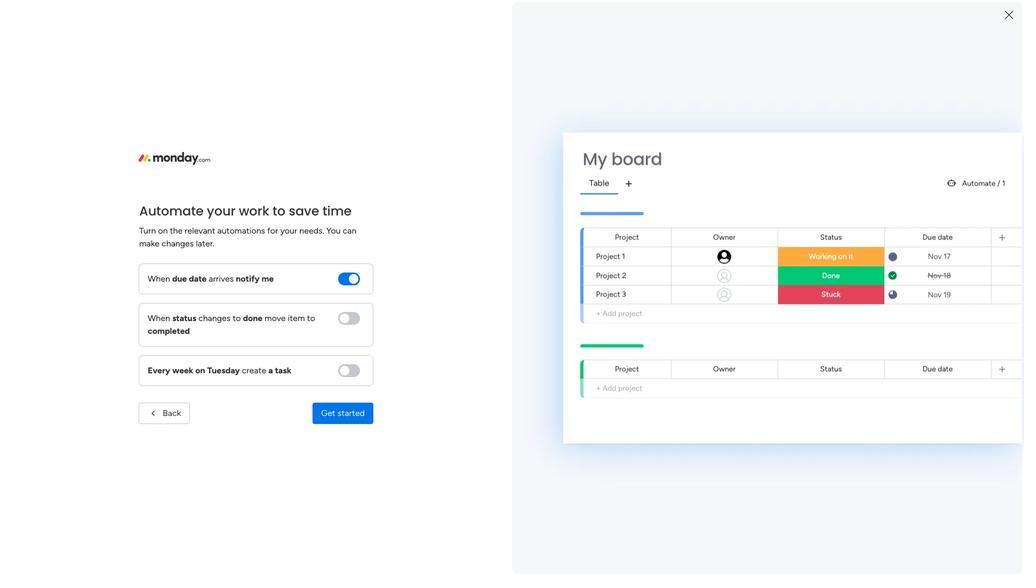 Task type: vqa. For each thing, say whether or not it's contained in the screenshot.
customize
no



Task type: describe. For each thing, give the bounding box(es) containing it.
ready-
[[828, 326, 853, 336]]

a
[[268, 365, 273, 375]]

week
[[172, 365, 193, 375]]

search everything image
[[933, 7, 944, 18]]

1 due date from the top
[[923, 233, 953, 242]]

upload your photo link
[[837, 112, 981, 124]]

project 3
[[596, 290, 626, 299]]

account
[[872, 99, 902, 109]]

due
[[172, 273, 187, 284]]

1 vertical spatial main
[[248, 323, 268, 334]]

for
[[267, 225, 278, 236]]

workspaces navigation
[[7, 103, 104, 121]]

>
[[287, 213, 292, 222]]

project for project 1
[[596, 252, 620, 261]]

enable desktop notifications link
[[837, 125, 981, 137]]

boost
[[828, 314, 850, 324]]

my workspaces
[[212, 291, 280, 302]]

2 + from the top
[[596, 384, 601, 393]]

to for work
[[273, 202, 285, 220]]

1 + add project from the top
[[596, 309, 642, 318]]

explore
[[867, 350, 896, 360]]

notify
[[236, 273, 260, 284]]

you
[[326, 225, 341, 236]]

get started button
[[313, 403, 373, 424]]

2 + add project from the top
[[596, 384, 642, 393]]

workspaces
[[228, 291, 280, 302]]

enable
[[848, 126, 872, 136]]

later.
[[196, 238, 215, 248]]

2
[[622, 271, 626, 280]]

1 project from the top
[[618, 309, 642, 318]]

project 1
[[596, 252, 625, 261]]

1 horizontal spatial main
[[294, 213, 310, 222]]

workspace image
[[214, 322, 240, 348]]

needs.
[[299, 225, 324, 236]]

templates image image
[[831, 230, 972, 304]]

2 due from the top
[[923, 365, 936, 374]]

back button
[[139, 403, 190, 424]]

automations
[[217, 225, 265, 236]]

component image for work management > main workspace
[[210, 212, 220, 221]]

1 vertical spatial on
[[195, 365, 205, 375]]

explore templates
[[867, 350, 936, 360]]

0 vertical spatial workspace
[[312, 213, 348, 222]]

help image
[[957, 7, 968, 18]]

(inbox)
[[269, 254, 301, 266]]

my board
[[583, 147, 662, 171]]

work for work management
[[260, 338, 278, 347]]

minutes
[[917, 314, 948, 324]]

component image for work management
[[248, 338, 257, 347]]

help
[[864, 467, 880, 476]]

apps image
[[907, 7, 918, 18]]

learn
[[864, 478, 882, 488]]

with
[[950, 314, 967, 324]]

upload your photo
[[848, 113, 915, 122]]

turn on the relevant automations for your needs. you can make changes later.
[[139, 225, 357, 248]]

when for when status changes to done move item to completed
[[148, 313, 170, 323]]

in
[[909, 314, 915, 324]]

get
[[898, 478, 909, 488]]

your inside turn on the relevant automations for your needs. you can make changes later.
[[280, 225, 297, 236]]

2 horizontal spatial to
[[307, 313, 315, 323]]

changes inside when status changes to done move item to completed
[[198, 313, 231, 323]]

0 vertical spatial date
[[938, 233, 953, 242]]

templates inside boost your workflow in minutes with ready-made templates
[[876, 326, 914, 336]]

project for project 3
[[596, 290, 620, 299]]

center
[[881, 467, 904, 476]]

automate for automate / 1
[[962, 179, 996, 188]]

update feed (inbox)
[[212, 254, 301, 266]]

setup account
[[848, 99, 902, 109]]

setup
[[848, 99, 870, 109]]

work for work management > main workspace
[[224, 213, 240, 222]]

made
[[853, 326, 874, 336]]

can
[[343, 225, 357, 236]]

1 + from the top
[[596, 309, 601, 318]]

desktop
[[874, 126, 904, 136]]

project management
[[226, 195, 308, 205]]

3
[[622, 290, 626, 299]]

/
[[998, 179, 1000, 188]]

done
[[243, 313, 263, 323]]

main workspace
[[248, 323, 317, 334]]

update
[[212, 254, 244, 266]]

support
[[911, 478, 937, 488]]

move
[[265, 313, 286, 323]]

2 status from the top
[[820, 365, 842, 374]]

tuesday
[[207, 365, 240, 375]]

management for work management > main workspace
[[242, 213, 286, 222]]

when due date arrives notify me
[[148, 273, 274, 284]]

relevant
[[185, 225, 215, 236]]

circle o image for enable
[[837, 127, 844, 135]]

create
[[242, 365, 266, 375]]

project 2
[[596, 271, 626, 280]]

feed
[[246, 254, 267, 266]]

boost your workflow in minutes with ready-made templates
[[828, 314, 967, 336]]

completed
[[148, 326, 190, 336]]

inbox image
[[860, 7, 871, 18]]

your for automate
[[207, 202, 236, 220]]

logo image
[[139, 152, 210, 165]]

get
[[321, 408, 335, 418]]

close my workspaces image
[[197, 290, 210, 303]]

every
[[148, 365, 170, 375]]

your for boost
[[852, 314, 869, 324]]

work management > main workspace
[[224, 213, 348, 222]]

project for project 2
[[596, 271, 620, 280]]



Task type: locate. For each thing, give the bounding box(es) containing it.
1 horizontal spatial automate
[[962, 179, 996, 188]]

2 when from the top
[[148, 313, 170, 323]]

workflow
[[871, 314, 906, 324]]

my left board
[[583, 147, 607, 171]]

management down main workspace
[[280, 338, 327, 347]]

1 up 2 on the top right of the page
[[622, 252, 625, 261]]

1 horizontal spatial your
[[280, 225, 297, 236]]

workspace up work management
[[270, 323, 317, 334]]

when up completed
[[148, 313, 170, 323]]

get started
[[321, 408, 365, 418]]

workspace up you
[[312, 213, 348, 222]]

automate left /
[[962, 179, 996, 188]]

my for my board
[[583, 147, 607, 171]]

status
[[820, 233, 842, 242], [820, 365, 842, 374]]

when left due
[[148, 273, 170, 284]]

0
[[309, 256, 313, 265]]

status
[[172, 313, 196, 323]]

my
[[583, 147, 607, 171], [212, 291, 226, 302]]

0 vertical spatial templates
[[876, 326, 914, 336]]

due date
[[923, 233, 953, 242], [923, 365, 953, 374]]

0 vertical spatial + add project
[[596, 309, 642, 318]]

2 vertical spatial your
[[852, 314, 869, 324]]

notifications
[[906, 126, 953, 136]]

+
[[596, 309, 601, 318], [596, 384, 601, 393]]

2 add from the top
[[603, 384, 616, 393]]

on left the
[[158, 225, 168, 236]]

component image
[[210, 212, 220, 221], [248, 338, 257, 347]]

0 horizontal spatial automate
[[139, 202, 204, 220]]

main right workspace image
[[248, 323, 268, 334]]

to left >
[[273, 202, 285, 220]]

notifications image
[[837, 7, 848, 18]]

1 due from the top
[[923, 233, 936, 242]]

on right "week"
[[195, 365, 205, 375]]

when
[[148, 273, 170, 284], [148, 313, 170, 323]]

the
[[170, 225, 183, 236]]

your inside boost your workflow in minutes with ready-made templates
[[852, 314, 869, 324]]

automate for automate your work to save time
[[139, 202, 204, 220]]

circle o image
[[837, 114, 844, 122], [837, 127, 844, 135]]

changes inside turn on the relevant automations for your needs. you can make changes later.
[[162, 238, 194, 248]]

0 vertical spatial on
[[158, 225, 168, 236]]

circle o image down check circle image
[[837, 114, 844, 122]]

automate your work to save time
[[139, 202, 352, 220]]

1 vertical spatial workspace
[[270, 323, 317, 334]]

0 vertical spatial main
[[294, 213, 310, 222]]

0 vertical spatial due
[[923, 233, 936, 242]]

1 vertical spatial automate
[[139, 202, 204, 220]]

0 vertical spatial management
[[242, 213, 286, 222]]

0 vertical spatial circle o image
[[837, 114, 844, 122]]

on
[[158, 225, 168, 236], [195, 365, 205, 375]]

management up the for
[[242, 213, 286, 222]]

0 vertical spatial component image
[[210, 212, 220, 221]]

1 vertical spatial date
[[189, 273, 207, 284]]

my for my workspaces
[[212, 291, 226, 302]]

1 vertical spatial project
[[618, 384, 642, 393]]

changes
[[162, 238, 194, 248], [198, 313, 231, 323]]

board
[[611, 147, 662, 171]]

2 vertical spatial date
[[938, 365, 953, 374]]

templates inside button
[[898, 350, 936, 360]]

check circle image
[[837, 100, 844, 108]]

component image down done
[[248, 338, 257, 347]]

1 vertical spatial my
[[212, 291, 226, 302]]

component image up relevant
[[210, 212, 220, 221]]

back
[[163, 408, 181, 418]]

explore templates button
[[828, 344, 975, 366]]

when status changes to done move item to completed
[[148, 313, 315, 336]]

0 vertical spatial add
[[603, 309, 616, 318]]

1 vertical spatial due
[[923, 365, 936, 374]]

0 vertical spatial your
[[207, 202, 236, 220]]

0 vertical spatial my
[[583, 147, 607, 171]]

your up made
[[852, 314, 869, 324]]

your down >
[[280, 225, 297, 236]]

0 horizontal spatial main
[[248, 323, 268, 334]]

your
[[876, 113, 892, 122]]

to left done
[[233, 313, 241, 323]]

save
[[289, 202, 319, 220]]

0 horizontal spatial on
[[158, 225, 168, 236]]

1 vertical spatial owner
[[713, 365, 736, 374]]

0 vertical spatial 1
[[1002, 179, 1005, 188]]

every week on tuesday create a task
[[148, 365, 291, 375]]

help center learn and get support
[[864, 467, 937, 488]]

photo
[[894, 113, 915, 122]]

0 horizontal spatial my
[[212, 291, 226, 302]]

management
[[242, 213, 286, 222], [280, 338, 327, 347]]

1 vertical spatial changes
[[198, 313, 231, 323]]

your up automations at the top
[[207, 202, 236, 220]]

workspace
[[312, 213, 348, 222], [270, 323, 317, 334]]

0 vertical spatial owner
[[713, 233, 736, 242]]

arrives
[[209, 273, 234, 284]]

lottie animation image
[[937, 172, 1017, 193]]

work management
[[260, 338, 327, 347]]

lottie animation element
[[937, 172, 1017, 197]]

1 right /
[[1002, 179, 1005, 188]]

2 project from the top
[[618, 384, 642, 393]]

1 add from the top
[[603, 309, 616, 318]]

circle o image inside 'upload your photo' link
[[837, 114, 844, 122]]

automate up the
[[139, 202, 204, 220]]

make
[[139, 238, 160, 248]]

item
[[288, 313, 305, 323]]

1 vertical spatial management
[[280, 338, 327, 347]]

circle o image inside enable desktop notifications link
[[837, 127, 844, 135]]

0 vertical spatial project
[[618, 309, 642, 318]]

1 horizontal spatial my
[[583, 147, 607, 171]]

1 vertical spatial templates
[[898, 350, 936, 360]]

management
[[256, 195, 308, 205]]

open update feed (inbox) image
[[197, 254, 210, 267]]

templates
[[876, 326, 914, 336], [898, 350, 936, 360]]

1 vertical spatial add
[[603, 384, 616, 393]]

1 status from the top
[[820, 233, 842, 242]]

0 horizontal spatial your
[[207, 202, 236, 220]]

due
[[923, 233, 936, 242], [923, 365, 936, 374]]

main right >
[[294, 213, 310, 222]]

on inside turn on the relevant automations for your needs. you can make changes later.
[[158, 225, 168, 236]]

1 vertical spatial when
[[148, 313, 170, 323]]

to for changes
[[233, 313, 241, 323]]

changes down the
[[162, 238, 194, 248]]

help center element
[[821, 456, 981, 498]]

2 due date from the top
[[923, 365, 953, 374]]

1 horizontal spatial component image
[[248, 338, 257, 347]]

0 horizontal spatial 1
[[622, 252, 625, 261]]

1 vertical spatial 1
[[622, 252, 625, 261]]

1 vertical spatial circle o image
[[837, 127, 844, 135]]

1 vertical spatial +
[[596, 384, 601, 393]]

0 horizontal spatial changes
[[162, 238, 194, 248]]

1 owner from the top
[[713, 233, 736, 242]]

me
[[262, 273, 274, 284]]

management for work management
[[280, 338, 327, 347]]

0 vertical spatial +
[[596, 309, 601, 318]]

enable desktop notifications
[[848, 126, 953, 136]]

0 vertical spatial changes
[[162, 238, 194, 248]]

1 horizontal spatial changes
[[198, 313, 231, 323]]

2 horizontal spatial your
[[852, 314, 869, 324]]

to right item
[[307, 313, 315, 323]]

0 vertical spatial automate
[[962, 179, 996, 188]]

templates right explore
[[898, 350, 936, 360]]

0 vertical spatial due date
[[923, 233, 953, 242]]

turn
[[139, 225, 156, 236]]

1 horizontal spatial 1
[[1002, 179, 1005, 188]]

when inside when status changes to done move item to completed
[[148, 313, 170, 323]]

my right close my workspaces image
[[212, 291, 226, 302]]

0 vertical spatial when
[[148, 273, 170, 284]]

your
[[207, 202, 236, 220], [280, 225, 297, 236], [852, 314, 869, 324]]

0 horizontal spatial to
[[233, 313, 241, 323]]

getting started element
[[821, 404, 981, 447]]

automate / 1
[[962, 179, 1005, 188]]

and
[[884, 478, 896, 488]]

1 vertical spatial due date
[[923, 365, 953, 374]]

1 circle o image from the top
[[837, 114, 844, 122]]

1 when from the top
[[148, 273, 170, 284]]

owner
[[713, 233, 736, 242], [713, 365, 736, 374]]

1 vertical spatial your
[[280, 225, 297, 236]]

started
[[338, 408, 365, 418]]

1 vertical spatial + add project
[[596, 384, 642, 393]]

upload
[[848, 113, 874, 122]]

0 vertical spatial status
[[820, 233, 842, 242]]

2 owner from the top
[[713, 365, 736, 374]]

date
[[938, 233, 953, 242], [189, 273, 207, 284], [938, 365, 953, 374]]

project for project management
[[226, 195, 254, 205]]

circle o image for upload
[[837, 114, 844, 122]]

time
[[323, 202, 352, 220]]

1 vertical spatial component image
[[248, 338, 257, 347]]

1 horizontal spatial to
[[273, 202, 285, 220]]

0 horizontal spatial component image
[[210, 212, 220, 221]]

1 vertical spatial status
[[820, 365, 842, 374]]

circle o image left enable
[[837, 127, 844, 135]]

task
[[275, 365, 291, 375]]

setup account link
[[837, 98, 981, 110]]

automate
[[962, 179, 996, 188], [139, 202, 204, 220]]

add
[[603, 309, 616, 318], [603, 384, 616, 393]]

changes down close my workspaces image
[[198, 313, 231, 323]]

invite members image
[[884, 7, 895, 18]]

1 horizontal spatial on
[[195, 365, 205, 375]]

when for when due date arrives notify me
[[148, 273, 170, 284]]

jacob simon image
[[994, 4, 1011, 21]]

templates down the workflow in the bottom right of the page
[[876, 326, 914, 336]]

2 circle o image from the top
[[837, 127, 844, 135]]

main
[[294, 213, 310, 222], [248, 323, 268, 334]]

+ add project
[[596, 309, 642, 318], [596, 384, 642, 393]]



